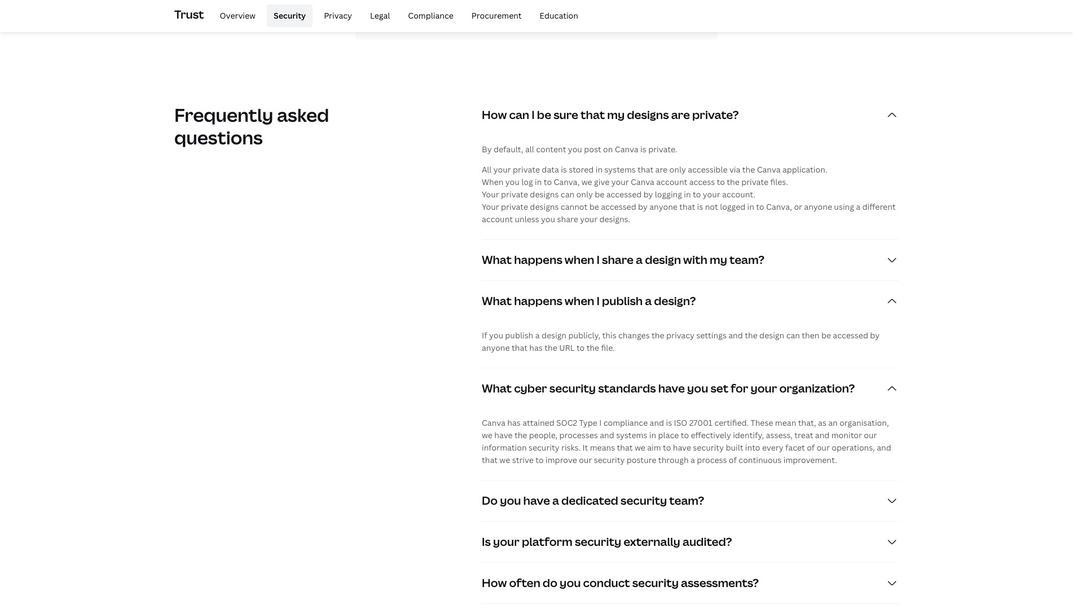 Task type: describe. For each thing, give the bounding box(es) containing it.
with
[[683, 252, 708, 267]]

27001
[[689, 418, 713, 428]]

different
[[863, 201, 896, 212]]

posture
[[627, 455, 657, 465]]

to right logged
[[756, 201, 765, 212]]

can inside all your private data is stored in systems that are only accessible via the canva application. when you log in to canva, we give your canva account access to the private files. your private designs can only be accessed by logging in to your account. your private designs cannot be accessed by anyone that is not logged in to canva, or anyone using a different account unless you share your designs.
[[561, 189, 575, 200]]

anyone inside if you publish a design publicly, this changes the privacy settings and the design can then be accessed by anyone that has the url to the file.
[[482, 342, 510, 353]]

legal link
[[363, 5, 397, 27]]

1 horizontal spatial account
[[656, 177, 688, 187]]

built
[[726, 442, 744, 453]]

procurement
[[472, 10, 522, 21]]

be down give
[[595, 189, 605, 200]]

designs.
[[600, 214, 630, 225]]

to right "log"
[[544, 177, 552, 187]]

to down iso
[[681, 430, 689, 441]]

be right cannot
[[590, 201, 599, 212]]

using
[[834, 201, 854, 212]]

your up these
[[751, 381, 777, 396]]

give
[[594, 177, 610, 187]]

in inside the canva has attained soc2 type i compliance and is iso 27001 certified. these mean that, as an organisation, we have the people, processes and systems in place to effectively identify, assess, treat and monitor our information security risks. it means that we aim to have security built into every facet of our operations, and that we strive to improve our security posture through a process of continuous improvement.
[[649, 430, 656, 441]]

the right via on the right top of page
[[743, 164, 755, 175]]

to inside if you publish a design publicly, this changes the privacy settings and the design can then be accessed by anyone that has the url to the file.
[[577, 342, 585, 353]]

certified.
[[715, 418, 749, 428]]

security down posture
[[621, 493, 667, 508]]

0 horizontal spatial our
[[579, 455, 592, 465]]

menu bar containing overview
[[209, 5, 585, 27]]

do
[[482, 493, 498, 508]]

as
[[818, 418, 827, 428]]

are inside dropdown button
[[671, 107, 690, 122]]

and down the as
[[815, 430, 830, 441]]

privacy link
[[317, 5, 359, 27]]

designs inside dropdown button
[[627, 107, 669, 122]]

0 vertical spatial accessed
[[606, 189, 642, 200]]

canva has attained soc2 type i compliance and is iso 27001 certified. these mean that, as an organisation, we have the people, processes and systems in place to effectively identify, assess, treat and monitor our information security risks. it means that we aim to have security built into every facet of our operations, and that we strive to improve our security posture through a process of continuous improvement.
[[482, 418, 891, 465]]

share inside dropdown button
[[602, 252, 634, 267]]

the left url
[[545, 342, 557, 353]]

0 vertical spatial of
[[807, 442, 815, 453]]

dedicated
[[561, 493, 618, 508]]

private.
[[649, 144, 677, 155]]

what happens when i share a design with my team?
[[482, 252, 765, 267]]

we inside all your private data is stored in systems that are only accessible via the canva application. when you log in to canva, we give your canva account access to the private files. your private designs can only be accessed by logging in to your account. your private designs cannot be accessed by anyone that is not logged in to canva, or anyone using a different account unless you share your designs.
[[582, 177, 592, 187]]

have up 'through'
[[673, 442, 691, 453]]

i inside the canva has attained soc2 type i compliance and is iso 27001 certified. these mean that, as an organisation, we have the people, processes and systems in place to effectively identify, assess, treat and monitor our information security risks. it means that we aim to have security built into every facet of our operations, and that we strive to improve our security posture through a process of continuous improvement.
[[599, 418, 602, 428]]

a left dedicated
[[552, 493, 559, 508]]

identify,
[[733, 430, 764, 441]]

guidelines for managing your data
[[371, 4, 502, 15]]

people,
[[529, 430, 558, 441]]

1 vertical spatial of
[[729, 455, 737, 465]]

has inside the canva has attained soc2 type i compliance and is iso 27001 certified. these mean that, as an organisation, we have the people, processes and systems in place to effectively identify, assess, treat and monitor our information security risks. it means that we aim to have security built into every facet of our operations, and that we strive to improve our security posture through a process of continuous improvement.
[[507, 418, 521, 428]]

publish inside if you publish a design publicly, this changes the privacy settings and the design can then be accessed by anyone that has the url to the file.
[[505, 330, 533, 341]]

information
[[482, 442, 527, 453]]

if
[[482, 330, 487, 341]]

do you have a dedicated security team?
[[482, 493, 705, 508]]

i inside what happens when i publish a design? dropdown button
[[597, 293, 600, 309]]

attained
[[523, 418, 555, 428]]

2 vertical spatial designs
[[530, 201, 559, 212]]

a left design?
[[645, 293, 652, 309]]

by default, all content you post on canva is private.
[[482, 144, 677, 155]]

how can i be sure that my designs are private? button
[[482, 95, 899, 135]]

type
[[579, 418, 598, 428]]

a left with
[[636, 252, 643, 267]]

content
[[536, 144, 566, 155]]

to right strive
[[536, 455, 544, 465]]

that inside dropdown button
[[581, 107, 605, 122]]

operations,
[[832, 442, 875, 453]]

in right "log"
[[535, 177, 542, 187]]

managing
[[427, 4, 463, 15]]

how often do you conduct security assessments? button
[[482, 563, 899, 604]]

the down via on the right top of page
[[727, 177, 740, 187]]

all
[[482, 164, 492, 175]]

strive
[[512, 455, 534, 465]]

have up platform
[[523, 493, 550, 508]]

what happens when i share a design with my team? button
[[482, 240, 899, 280]]

you inside dropdown button
[[560, 576, 581, 591]]

is
[[482, 534, 491, 550]]

mean
[[775, 418, 796, 428]]

the inside the canva has attained soc2 type i compliance and is iso 27001 certified. these mean that, as an organisation, we have the people, processes and systems in place to effectively identify, assess, treat and monitor our information security risks. it means that we aim to have security built into every facet of our operations, and that we strive to improve our security posture through a process of continuous improvement.
[[515, 430, 527, 441]]

process
[[697, 455, 727, 465]]

improve
[[546, 455, 577, 465]]

this
[[602, 330, 617, 341]]

canva inside the canva has attained soc2 type i compliance and is iso 27001 certified. these mean that, as an organisation, we have the people, processes and systems in place to effectively identify, assess, treat and monitor our information security risks. it means that we aim to have security built into every facet of our operations, and that we strive to improve our security posture through a process of continuous improvement.
[[482, 418, 506, 428]]

accessed inside if you publish a design publicly, this changes the privacy settings and the design can then be accessed by anyone that has the url to the file.
[[833, 330, 868, 341]]

happens for what happens when i share a design with my team?
[[514, 252, 563, 267]]

assessments?
[[681, 576, 759, 591]]

what happens when i publish a design?
[[482, 293, 696, 309]]

publish inside dropdown button
[[602, 293, 643, 309]]

organisation,
[[840, 418, 889, 428]]

security down 'effectively'
[[693, 442, 724, 453]]

a inside all your private data is stored in systems that are only accessible via the canva application. when you log in to canva, we give your canva account access to the private files. your private designs can only be accessed by logging in to your account. your private designs cannot be accessed by anyone that is not logged in to canva, or anyone using a different account unless you share your designs.
[[856, 201, 861, 212]]

security down do you have a dedicated security team?
[[575, 534, 621, 550]]

access
[[689, 177, 715, 187]]

and up place
[[650, 418, 664, 428]]

your inside 'link'
[[465, 4, 483, 15]]

aim
[[647, 442, 661, 453]]

1 vertical spatial designs
[[530, 189, 559, 200]]

frequently
[[174, 103, 273, 127]]

private up account.
[[742, 177, 769, 187]]

on
[[603, 144, 613, 155]]

in down account.
[[748, 201, 755, 212]]

1 vertical spatial accessed
[[601, 201, 636, 212]]

to down place
[[663, 442, 671, 453]]

guidelines for managing your data link
[[371, 4, 515, 15]]

2 horizontal spatial anyone
[[804, 201, 832, 212]]

an
[[829, 418, 838, 428]]

logging
[[655, 189, 682, 200]]

risks.
[[562, 442, 581, 453]]

monitor
[[832, 430, 862, 441]]

assess,
[[766, 430, 793, 441]]

design inside dropdown button
[[645, 252, 681, 267]]

not
[[705, 201, 718, 212]]

be inside dropdown button
[[537, 107, 551, 122]]

education
[[540, 10, 578, 21]]

i inside "how can i be sure that my designs are private?" dropdown button
[[532, 107, 535, 122]]

what cyber security standards have you set for your organization?
[[482, 381, 855, 396]]

settings
[[697, 330, 727, 341]]

into
[[745, 442, 760, 453]]

questions
[[174, 125, 263, 149]]

have up iso
[[658, 381, 685, 396]]

how can i be sure that my designs are private?
[[482, 107, 739, 122]]

2 horizontal spatial design
[[760, 330, 785, 341]]

procurement link
[[465, 5, 529, 27]]

standards
[[598, 381, 656, 396]]

design?
[[654, 293, 696, 309]]

your right all
[[494, 164, 511, 175]]

you inside if you publish a design publicly, this changes the privacy settings and the design can then be accessed by anyone that has the url to the file.
[[489, 330, 503, 341]]

that down logging
[[680, 201, 695, 212]]

platform
[[522, 534, 573, 550]]

0 horizontal spatial account
[[482, 214, 513, 225]]

1 horizontal spatial only
[[670, 164, 686, 175]]

we up posture
[[635, 442, 646, 453]]

set
[[711, 381, 729, 396]]

conduct
[[583, 576, 630, 591]]

do you have a dedicated security team? button
[[482, 481, 899, 521]]

happens for what happens when i publish a design?
[[514, 293, 563, 309]]

that inside if you publish a design publicly, this changes the privacy settings and the design can then be accessed by anyone that has the url to the file.
[[512, 342, 528, 353]]

if you publish a design publicly, this changes the privacy settings and the design can then be accessed by anyone that has the url to the file.
[[482, 330, 880, 353]]

can inside dropdown button
[[509, 107, 529, 122]]

private down "log"
[[501, 189, 528, 200]]

continuous
[[739, 455, 782, 465]]

a inside the canva has attained soc2 type i compliance and is iso 27001 certified. these mean that, as an organisation, we have the people, processes and systems in place to effectively identify, assess, treat and monitor our information security risks. it means that we aim to have security built into every facet of our operations, and that we strive to improve our security posture through a process of continuous improvement.
[[691, 455, 695, 465]]

1 vertical spatial by
[[638, 201, 648, 212]]

url
[[559, 342, 575, 353]]

what for what cyber security standards have you set for your organization?
[[482, 381, 512, 396]]

in up give
[[596, 164, 603, 175]]

that down information on the left of the page
[[482, 455, 498, 465]]

accessible
[[688, 164, 728, 175]]

it
[[583, 442, 588, 453]]

compliance
[[604, 418, 648, 428]]

your right give
[[612, 177, 629, 187]]

means
[[590, 442, 615, 453]]

your right the is
[[493, 534, 520, 550]]

i inside what happens when i share a design with my team? dropdown button
[[597, 252, 600, 267]]

do
[[543, 576, 558, 591]]

is left private.
[[641, 144, 647, 155]]

post
[[584, 144, 601, 155]]

how for how can i be sure that my designs are private?
[[482, 107, 507, 122]]

1 horizontal spatial canva,
[[766, 201, 792, 212]]

0 vertical spatial canva,
[[554, 177, 580, 187]]

these
[[751, 418, 773, 428]]

and inside if you publish a design publicly, this changes the privacy settings and the design can then be accessed by anyone that has the url to the file.
[[729, 330, 743, 341]]

0 horizontal spatial design
[[542, 330, 567, 341]]



Task type: vqa. For each thing, say whether or not it's contained in the screenshot.
"Tara Schultz" icon
no



Task type: locate. For each thing, give the bounding box(es) containing it.
unless
[[515, 214, 539, 225]]

and right operations, on the right bottom
[[877, 442, 891, 453]]

0 vertical spatial our
[[864, 430, 877, 441]]

1 vertical spatial for
[[731, 381, 749, 396]]

only up cannot
[[577, 189, 593, 200]]

2 how from the top
[[482, 576, 507, 591]]

1 horizontal spatial can
[[561, 189, 575, 200]]

security down externally
[[632, 576, 679, 591]]

0 horizontal spatial publish
[[505, 330, 533, 341]]

publish up changes
[[602, 293, 643, 309]]

i
[[532, 107, 535, 122], [597, 252, 600, 267], [597, 293, 600, 309], [599, 418, 602, 428]]

1 horizontal spatial anyone
[[650, 201, 678, 212]]

data inside guidelines for managing your data 'link'
[[484, 4, 502, 15]]

we down stored
[[582, 177, 592, 187]]

happens down unless
[[514, 252, 563, 267]]

1 vertical spatial data
[[542, 164, 559, 175]]

0 vertical spatial are
[[671, 107, 690, 122]]

designs down "log"
[[530, 189, 559, 200]]

facet
[[786, 442, 805, 453]]

security
[[550, 381, 596, 396], [529, 442, 560, 453], [693, 442, 724, 453], [594, 455, 625, 465], [621, 493, 667, 508], [575, 534, 621, 550], [632, 576, 679, 591]]

data inside all your private data is stored in systems that are only accessible via the canva application. when you log in to canva, we give your canva account access to the private files. your private designs can only be accessed by logging in to your account. your private designs cannot be accessed by anyone that is not logged in to canva, or anyone using a different account unless you share your designs.
[[542, 164, 559, 175]]

1 vertical spatial are
[[656, 164, 668, 175]]

my
[[607, 107, 625, 122], [710, 252, 727, 267]]

0 horizontal spatial canva,
[[554, 177, 580, 187]]

in right logging
[[684, 189, 691, 200]]

0 vertical spatial systems
[[605, 164, 636, 175]]

when
[[565, 252, 594, 267], [565, 293, 594, 309]]

compliance
[[408, 10, 454, 21]]

0 vertical spatial share
[[557, 214, 578, 225]]

security inside dropdown button
[[632, 576, 679, 591]]

1 vertical spatial share
[[602, 252, 634, 267]]

education link
[[533, 5, 585, 27]]

systems down compliance
[[616, 430, 648, 441]]

a left "publicly,"
[[535, 330, 540, 341]]

the left privacy
[[652, 330, 665, 341]]

0 horizontal spatial anyone
[[482, 342, 510, 353]]

stored
[[569, 164, 594, 175]]

0 vertical spatial designs
[[627, 107, 669, 122]]

1 vertical spatial can
[[561, 189, 575, 200]]

systems inside all your private data is stored in systems that are only accessible via the canva application. when you log in to canva, we give your canva account access to the private files. your private designs can only be accessed by logging in to your account. your private designs cannot be accessed by anyone that is not logged in to canva, or anyone using a different account unless you share your designs.
[[605, 164, 636, 175]]

by
[[644, 189, 653, 200], [638, 201, 648, 212], [870, 330, 880, 341]]

our down organisation,
[[864, 430, 877, 441]]

systems inside the canva has attained soc2 type i compliance and is iso 27001 certified. these mean that, as an organisation, we have the people, processes and systems in place to effectively identify, assess, treat and monitor our information security risks. it means that we aim to have security built into every facet of our operations, and that we strive to improve our security posture through a process of continuous improvement.
[[616, 430, 648, 441]]

a
[[856, 201, 861, 212], [636, 252, 643, 267], [645, 293, 652, 309], [535, 330, 540, 341], [691, 455, 695, 465], [552, 493, 559, 508]]

and up means
[[600, 430, 614, 441]]

0 vertical spatial for
[[413, 4, 425, 15]]

designs up unless
[[530, 201, 559, 212]]

0 horizontal spatial has
[[507, 418, 521, 428]]

my inside what happens when i share a design with my team? dropdown button
[[710, 252, 727, 267]]

of down built
[[729, 455, 737, 465]]

that down private.
[[638, 164, 654, 175]]

your up not
[[703, 189, 720, 200]]

design left then
[[760, 330, 785, 341]]

soc2
[[557, 418, 577, 428]]

1 horizontal spatial publish
[[602, 293, 643, 309]]

1 how from the top
[[482, 107, 507, 122]]

2 when from the top
[[565, 293, 594, 309]]

i left sure
[[532, 107, 535, 122]]

we down information on the left of the page
[[500, 455, 510, 465]]

1 vertical spatial publish
[[505, 330, 533, 341]]

overview
[[220, 10, 256, 21]]

to down "publicly,"
[[577, 342, 585, 353]]

default,
[[494, 144, 523, 155]]

1 when from the top
[[565, 252, 594, 267]]

0 horizontal spatial team?
[[670, 493, 705, 508]]

all your private data is stored in systems that are only accessible via the canva application. when you log in to canva, we give your canva account access to the private files. your private designs can only be accessed by logging in to your account. your private designs cannot be accessed by anyone that is not logged in to canva, or anyone using a different account unless you share your designs.
[[482, 164, 896, 225]]

has left url
[[530, 342, 543, 353]]

0 vertical spatial your
[[482, 189, 499, 200]]

2 vertical spatial can
[[786, 330, 800, 341]]

1 vertical spatial how
[[482, 576, 507, 591]]

how inside dropdown button
[[482, 576, 507, 591]]

is left not
[[697, 201, 703, 212]]

account up logging
[[656, 177, 688, 187]]

accessed down give
[[606, 189, 642, 200]]

canva up files.
[[757, 164, 781, 175]]

iso
[[674, 418, 688, 428]]

sure
[[554, 107, 578, 122]]

canva down private.
[[631, 177, 655, 187]]

often
[[509, 576, 541, 591]]

1 horizontal spatial share
[[602, 252, 634, 267]]

1 happens from the top
[[514, 252, 563, 267]]

2 vertical spatial our
[[579, 455, 592, 465]]

2 vertical spatial what
[[482, 381, 512, 396]]

is your platform security externally audited?
[[482, 534, 732, 550]]

1 horizontal spatial of
[[807, 442, 815, 453]]

0 horizontal spatial are
[[656, 164, 668, 175]]

1 vertical spatial my
[[710, 252, 727, 267]]

via
[[730, 164, 741, 175]]

improvement.
[[784, 455, 837, 465]]

2 horizontal spatial our
[[864, 430, 877, 441]]

account.
[[722, 189, 756, 200]]

your down cannot
[[580, 214, 598, 225]]

data right managing
[[484, 4, 502, 15]]

0 horizontal spatial data
[[484, 4, 502, 15]]

have
[[658, 381, 685, 396], [495, 430, 513, 441], [673, 442, 691, 453], [523, 493, 550, 508]]

to down accessible
[[717, 177, 725, 187]]

be left sure
[[537, 107, 551, 122]]

1 horizontal spatial design
[[645, 252, 681, 267]]

1 vertical spatial when
[[565, 293, 594, 309]]

share inside all your private data is stored in systems that are only accessible via the canva application. when you log in to canva, we give your canva account access to the private files. your private designs can only be accessed by logging in to your account. your private designs cannot be accessed by anyone that is not logged in to canva, or anyone using a different account unless you share your designs.
[[557, 214, 578, 225]]

share down designs. at top
[[602, 252, 634, 267]]

our up "improvement."
[[817, 442, 830, 453]]

canva right 'on'
[[615, 144, 639, 155]]

are down private.
[[656, 164, 668, 175]]

then
[[802, 330, 820, 341]]

by
[[482, 144, 492, 155]]

2 your from the top
[[482, 201, 499, 212]]

the down "publicly,"
[[587, 342, 599, 353]]

how for how often do you conduct security assessments?
[[482, 576, 507, 591]]

overview link
[[213, 5, 262, 27]]

the up information on the left of the page
[[515, 430, 527, 441]]

how inside dropdown button
[[482, 107, 507, 122]]

anyone right or
[[804, 201, 832, 212]]

0 vertical spatial my
[[607, 107, 625, 122]]

a inside if you publish a design publicly, this changes the privacy settings and the design can then be accessed by anyone that has the url to the file.
[[535, 330, 540, 341]]

that,
[[798, 418, 816, 428]]

be inside if you publish a design publicly, this changes the privacy settings and the design can then be accessed by anyone that has the url to the file.
[[822, 330, 831, 341]]

canva, left or
[[766, 201, 792, 212]]

0 vertical spatial publish
[[602, 293, 643, 309]]

application.
[[783, 164, 828, 175]]

i up "publicly,"
[[597, 293, 600, 309]]

our down it
[[579, 455, 592, 465]]

0 vertical spatial can
[[509, 107, 529, 122]]

0 vertical spatial account
[[656, 177, 688, 187]]

1 horizontal spatial team?
[[730, 252, 765, 267]]

canva
[[615, 144, 639, 155], [757, 164, 781, 175], [631, 177, 655, 187], [482, 418, 506, 428]]

processes
[[560, 430, 598, 441]]

that up posture
[[617, 442, 633, 453]]

all
[[525, 144, 534, 155]]

0 horizontal spatial share
[[557, 214, 578, 225]]

we up information on the left of the page
[[482, 430, 493, 441]]

for inside dropdown button
[[731, 381, 749, 396]]

to down access on the right
[[693, 189, 701, 200]]

i up what happens when i publish a design?
[[597, 252, 600, 267]]

3 what from the top
[[482, 381, 512, 396]]

happens
[[514, 252, 563, 267], [514, 293, 563, 309]]

a right using
[[856, 201, 861, 212]]

security down means
[[594, 455, 625, 465]]

0 vertical spatial data
[[484, 4, 502, 15]]

1 vertical spatial team?
[[670, 493, 705, 508]]

2 horizontal spatial can
[[786, 330, 800, 341]]

my up 'on'
[[607, 107, 625, 122]]

anyone
[[650, 201, 678, 212], [804, 201, 832, 212], [482, 342, 510, 353]]

designs up private.
[[627, 107, 669, 122]]

1 vertical spatial what
[[482, 293, 512, 309]]

2 happens from the top
[[514, 293, 563, 309]]

effectively
[[691, 430, 731, 441]]

0 vertical spatial by
[[644, 189, 653, 200]]

0 horizontal spatial for
[[413, 4, 425, 15]]

and
[[729, 330, 743, 341], [650, 418, 664, 428], [600, 430, 614, 441], [815, 430, 830, 441], [877, 442, 891, 453]]

private
[[513, 164, 540, 175], [742, 177, 769, 187], [501, 189, 528, 200], [501, 201, 528, 212]]

have up information on the left of the page
[[495, 430, 513, 441]]

every
[[762, 442, 784, 453]]

logged
[[720, 201, 746, 212]]

2 vertical spatial accessed
[[833, 330, 868, 341]]

0 vertical spatial what
[[482, 252, 512, 267]]

1 horizontal spatial data
[[542, 164, 559, 175]]

our
[[864, 430, 877, 441], [817, 442, 830, 453], [579, 455, 592, 465]]

that up the "cyber"
[[512, 342, 528, 353]]

1 horizontal spatial are
[[671, 107, 690, 122]]

1 vertical spatial only
[[577, 189, 593, 200]]

how often do you conduct security assessments?
[[482, 576, 759, 591]]

1 your from the top
[[482, 189, 499, 200]]

accessed
[[606, 189, 642, 200], [601, 201, 636, 212], [833, 330, 868, 341]]

your
[[482, 189, 499, 200], [482, 201, 499, 212]]

my inside "how can i be sure that my designs are private?" dropdown button
[[607, 107, 625, 122]]

for inside 'link'
[[413, 4, 425, 15]]

is your platform security externally audited? button
[[482, 522, 899, 563]]

team?
[[730, 252, 765, 267], [670, 493, 705, 508]]

1 vertical spatial our
[[817, 442, 830, 453]]

0 vertical spatial when
[[565, 252, 594, 267]]

frequently asked questions
[[174, 103, 329, 149]]

only
[[670, 164, 686, 175], [577, 189, 593, 200]]

1 horizontal spatial for
[[731, 381, 749, 396]]

for left managing
[[413, 4, 425, 15]]

menu bar
[[209, 5, 585, 27]]

when for share
[[565, 252, 594, 267]]

private up unless
[[501, 201, 528, 212]]

when
[[482, 177, 504, 187]]

2 vertical spatial by
[[870, 330, 880, 341]]

1 horizontal spatial has
[[530, 342, 543, 353]]

1 vertical spatial canva,
[[766, 201, 792, 212]]

security down people,
[[529, 442, 560, 453]]

what happens when i publish a design? button
[[482, 281, 899, 322]]

to
[[544, 177, 552, 187], [717, 177, 725, 187], [693, 189, 701, 200], [756, 201, 765, 212], [577, 342, 585, 353], [681, 430, 689, 441], [663, 442, 671, 453], [536, 455, 544, 465]]

1 vertical spatial your
[[482, 201, 499, 212]]

0 vertical spatial how
[[482, 107, 507, 122]]

1 vertical spatial happens
[[514, 293, 563, 309]]

changes
[[619, 330, 650, 341]]

privacy
[[324, 10, 352, 21]]

0 vertical spatial happens
[[514, 252, 563, 267]]

organization?
[[780, 381, 855, 396]]

0 horizontal spatial my
[[607, 107, 625, 122]]

team? up is your platform security externally audited? dropdown button
[[670, 493, 705, 508]]

accessed right then
[[833, 330, 868, 341]]

by inside if you publish a design publicly, this changes the privacy settings and the design can then be accessed by anyone that has the url to the file.
[[870, 330, 880, 341]]

when up what happens when i publish a design?
[[565, 252, 594, 267]]

audited?
[[683, 534, 732, 550]]

happens up url
[[514, 293, 563, 309]]

your right managing
[[465, 4, 483, 15]]

place
[[658, 430, 679, 441]]

my right with
[[710, 252, 727, 267]]

is left iso
[[666, 418, 672, 428]]

1 vertical spatial account
[[482, 214, 513, 225]]

has inside if you publish a design publicly, this changes the privacy settings and the design can then be accessed by anyone that has the url to the file.
[[530, 342, 543, 353]]

0 horizontal spatial can
[[509, 107, 529, 122]]

1 vertical spatial systems
[[616, 430, 648, 441]]

are inside all your private data is stored in systems that are only accessible via the canva application. when you log in to canva, we give your canva account access to the private files. your private designs can only be accessed by logging in to your account. your private designs cannot be accessed by anyone that is not logged in to canva, or anyone using a different account unless you share your designs.
[[656, 164, 668, 175]]

publish right if
[[505, 330, 533, 341]]

systems
[[605, 164, 636, 175], [616, 430, 648, 441]]

design left with
[[645, 252, 681, 267]]

design up url
[[542, 330, 567, 341]]

data down content
[[542, 164, 559, 175]]

can up "all"
[[509, 107, 529, 122]]

share down cannot
[[557, 214, 578, 225]]

0 horizontal spatial of
[[729, 455, 737, 465]]

file.
[[601, 342, 615, 353]]

private up "log"
[[513, 164, 540, 175]]

team? right with
[[730, 252, 765, 267]]

account left unless
[[482, 214, 513, 225]]

1 what from the top
[[482, 252, 512, 267]]

or
[[794, 201, 802, 212]]

externally
[[624, 534, 681, 550]]

treat
[[795, 430, 813, 441]]

has
[[530, 342, 543, 353], [507, 418, 521, 428]]

is left stored
[[561, 164, 567, 175]]

of up "improvement."
[[807, 442, 815, 453]]

when for publish
[[565, 293, 594, 309]]

can up cannot
[[561, 189, 575, 200]]

1 horizontal spatial our
[[817, 442, 830, 453]]

i right type
[[599, 418, 602, 428]]

anyone down if
[[482, 342, 510, 353]]

the right settings
[[745, 330, 758, 341]]

you
[[568, 144, 582, 155], [506, 177, 520, 187], [541, 214, 555, 225], [489, 330, 503, 341], [687, 381, 708, 396], [500, 493, 521, 508], [560, 576, 581, 591]]

0 vertical spatial only
[[670, 164, 686, 175]]

is inside the canva has attained soc2 type i compliance and is iso 27001 certified. these mean that, as an organisation, we have the people, processes and systems in place to effectively identify, assess, treat and monitor our information security risks. it means that we aim to have security built into every facet of our operations, and that we strive to improve our security posture through a process of continuous improvement.
[[666, 418, 672, 428]]

0 horizontal spatial only
[[577, 189, 593, 200]]

trust
[[174, 7, 204, 22]]

can inside if you publish a design publicly, this changes the privacy settings and the design can then be accessed by anyone that has the url to the file.
[[786, 330, 800, 341]]

1 vertical spatial has
[[507, 418, 521, 428]]

log
[[522, 177, 533, 187]]

compliance link
[[401, 5, 460, 27]]

0 vertical spatial has
[[530, 342, 543, 353]]

security up soc2
[[550, 381, 596, 396]]

0 vertical spatial team?
[[730, 252, 765, 267]]

asked
[[277, 103, 329, 127]]

only down private.
[[670, 164, 686, 175]]

2 what from the top
[[482, 293, 512, 309]]

what for what happens when i publish a design?
[[482, 293, 512, 309]]

1 horizontal spatial my
[[710, 252, 727, 267]]

what for what happens when i share a design with my team?
[[482, 252, 512, 267]]



